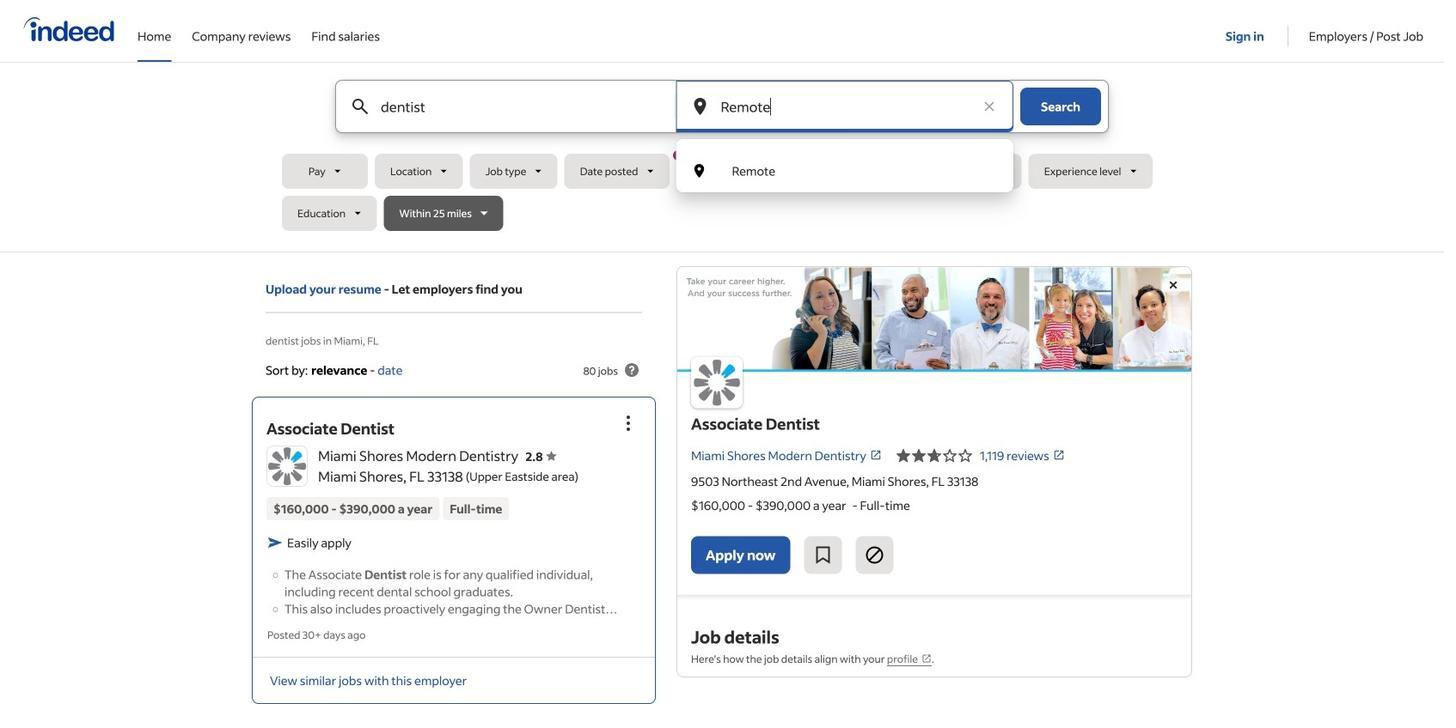 Task type: vqa. For each thing, say whether or not it's contained in the screenshot.
Close job details "icon"
yes



Task type: describe. For each thing, give the bounding box(es) containing it.
2.8 out of 5 stars. link to 1,119 reviews company ratings (opens in a new tab) image
[[1053, 450, 1065, 462]]

2.8 out of 5 stars image
[[896, 446, 973, 466]]

job actions for associate dentist is collapsed image
[[618, 413, 639, 434]]

job preferences (opens in a new window) image
[[922, 654, 932, 664]]

company logo image
[[267, 447, 307, 486]]

close job details image
[[1163, 275, 1184, 296]]

2.8 out of five stars rating image
[[525, 449, 557, 464]]



Task type: locate. For each thing, give the bounding box(es) containing it.
None search field
[[282, 80, 1162, 238]]

miami shores modern dentistry logo image
[[677, 267, 1191, 372], [691, 357, 743, 409]]

search: Job title, keywords, or company text field
[[377, 81, 646, 132]]

miami shores modern dentistry (opens in a new tab) image
[[870, 450, 882, 462]]

Edit location text field
[[717, 81, 972, 132]]

not interested image
[[864, 545, 885, 566]]

save this job image
[[813, 545, 833, 566]]

clear location input image
[[981, 98, 998, 115]]

help icon image
[[622, 360, 642, 381]]



